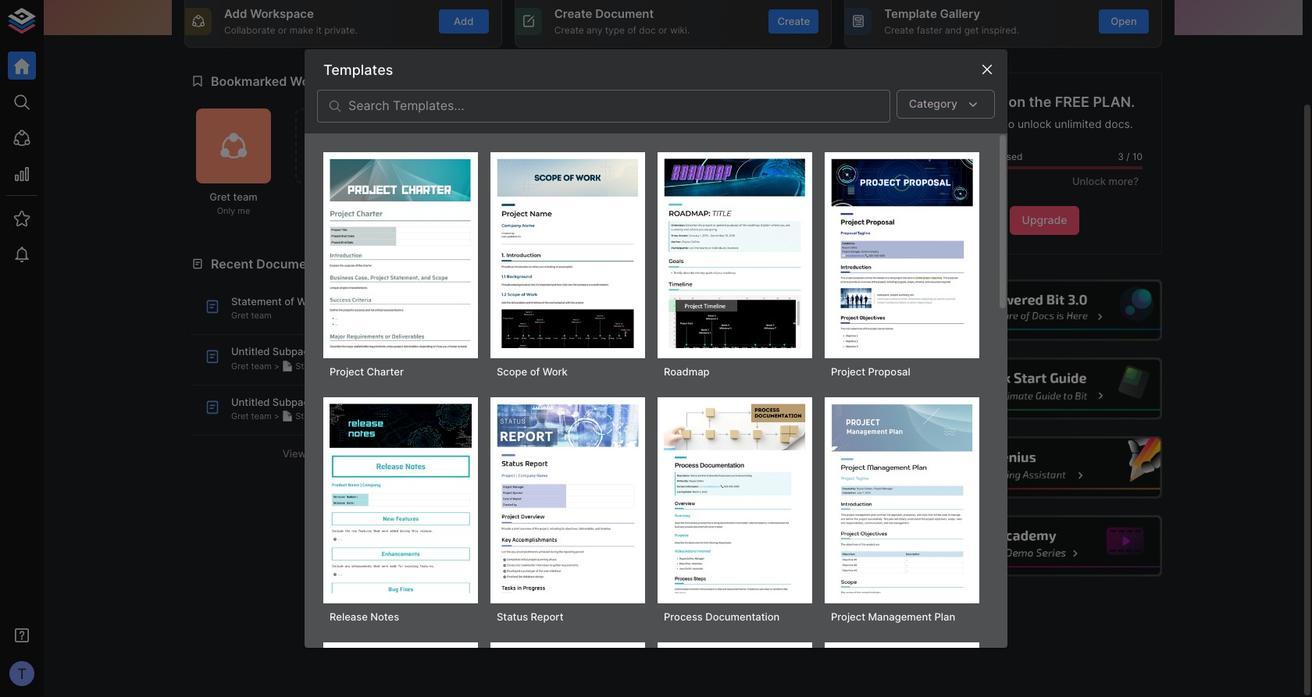 Task type: describe. For each thing, give the bounding box(es) containing it.
gret team link for created
[[563, 590, 608, 602]]

release notes image
[[330, 404, 472, 594]]

docs.
[[1105, 117, 1134, 131]]

am down 09:36 am tara shultz created project x workspace .
[[499, 375, 513, 386]]

upgrade inside you are on the free plan. upgrade to unlock unlimited docs.
[[957, 117, 1002, 131]]

roadmap image
[[664, 159, 806, 348]]

gret inside statement of work gret team
[[231, 310, 249, 321]]

plan
[[935, 611, 956, 624]]

project management plan image
[[831, 404, 974, 594]]

project charter image
[[330, 159, 472, 348]]

gret inside 09:23 am tara shultz updated gret team workspace .
[[566, 540, 586, 551]]

all for top the view all button
[[805, 347, 817, 360]]

unlock more?
[[1073, 175, 1139, 188]]

gret inside gret team only me
[[210, 191, 231, 203]]

plan.
[[1093, 93, 1136, 110]]

status report image
[[497, 404, 639, 594]]

view all for top the view all button
[[778, 347, 817, 360]]

more?
[[1109, 175, 1139, 188]]

unlock
[[1073, 175, 1106, 188]]

all for left the view all button
[[309, 448, 321, 460]]

project for project proposal
[[831, 366, 866, 378]]

0 horizontal spatial view all button
[[191, 442, 413, 466]]

t button
[[5, 657, 39, 692]]

roadmap
[[664, 366, 710, 378]]

scope of work image
[[497, 159, 639, 348]]

. for project x link on the top left
[[521, 350, 524, 361]]

t
[[17, 666, 26, 683]]

collaborate
[[224, 24, 275, 36]]

create inside button
[[778, 15, 810, 27]]

bookmark
[[313, 147, 353, 158]]

work inside "09:27 am tara shultz created statement of work document ."
[[624, 489, 648, 500]]

09:27 am tara shultz created statement of work document .
[[473, 477, 648, 514]]

shultz for updated's 'gret team' link
[[495, 540, 524, 551]]

documents used
[[947, 151, 1023, 162]]

status
[[497, 611, 528, 624]]

unlock more? button
[[1064, 170, 1143, 194]]

tara inside 09:23 am tara shultz updated gret team workspace .
[[473, 540, 493, 551]]

upgrade inside upgrade button
[[1023, 213, 1068, 227]]

create inside template gallery create faster and get inspired.
[[885, 24, 915, 36]]

unlock
[[1018, 117, 1052, 131]]

open
[[1111, 15, 1137, 27]]

or inside create document create any type of doc or wiki.
[[659, 24, 668, 36]]

2 help image from the top
[[928, 358, 1163, 420]]

open button
[[1099, 9, 1149, 33]]

charter
[[367, 366, 404, 378]]

document
[[596, 6, 654, 21]]

bookmarked
[[211, 73, 287, 89]]

inspired.
[[982, 24, 1020, 36]]

1 > from the top
[[274, 361, 280, 372]]

templates
[[323, 61, 393, 78]]

release
[[330, 611, 368, 624]]

documentation
[[706, 611, 780, 624]]

you are on the free plan. upgrade to unlock unlimited docs.
[[955, 93, 1136, 131]]

category
[[909, 97, 958, 110]]

add for add workspace collaborate or make it private.
[[224, 6, 247, 21]]

1 09:33 from the top
[[473, 375, 497, 386]]

project charter
[[330, 366, 404, 378]]

only
[[217, 206, 235, 217]]

process
[[664, 611, 703, 624]]

recently favorited
[[706, 256, 819, 272]]

it
[[316, 24, 322, 36]]

free
[[1055, 93, 1090, 110]]

3 / 10
[[1118, 151, 1143, 162]]

doc
[[639, 24, 656, 36]]

gret team link for updated
[[566, 540, 611, 551]]

recently
[[706, 256, 759, 272]]

work inside templates dialog
[[543, 366, 568, 378]]

1 09:33 am tara shultz created untitled subpage subpage . from the top
[[473, 375, 642, 412]]

category button
[[897, 90, 995, 119]]

2 untitled subpage link from the top
[[563, 438, 642, 450]]

release notes
[[330, 611, 399, 624]]

1 horizontal spatial documents
[[947, 151, 997, 162]]

am for updated's 'gret team' link
[[499, 528, 512, 538]]

1 untitled subpage link from the top
[[563, 387, 642, 399]]

09:20
[[473, 578, 496, 589]]

unlimited
[[1055, 117, 1102, 131]]

today
[[448, 292, 477, 305]]

upgrade button
[[1010, 206, 1080, 235]]

on
[[1009, 93, 1026, 110]]

project inside 09:36 am tara shultz created project x workspace .
[[563, 336, 595, 348]]

updated
[[526, 540, 563, 551]]

0 horizontal spatial documents
[[257, 256, 326, 272]]

workspace for 09:23 am tara shultz updated gret team workspace .
[[473, 553, 521, 564]]

faster
[[917, 24, 943, 36]]

the
[[1030, 93, 1052, 110]]

/
[[1127, 151, 1130, 162]]

activities
[[530, 256, 587, 272]]

1 horizontal spatial workspace
[[459, 256, 527, 272]]

gret team
[[727, 310, 767, 321]]

subpage for first untitled subpage link
[[473, 400, 511, 412]]

private.
[[324, 24, 358, 36]]

project for project charter
[[330, 366, 364, 378]]

statement inside statement of work gret team
[[231, 295, 282, 308]]

are
[[984, 93, 1005, 110]]

09:36 am tara shultz created project x workspace .
[[473, 324, 604, 361]]

management
[[868, 611, 932, 624]]

2 tara from the top
[[473, 387, 493, 399]]

statement inside "09:27 am tara shultz created statement of work document ."
[[563, 489, 610, 500]]

create button
[[769, 9, 819, 33]]

x
[[598, 336, 604, 348]]

of inside "09:27 am tara shultz created statement of work document ."
[[613, 489, 622, 500]]

09:23 am tara shultz updated gret team workspace .
[[473, 528, 611, 564]]

09:23
[[473, 528, 497, 538]]

10
[[1133, 151, 1143, 162]]

document
[[473, 502, 517, 514]]

recent
[[211, 256, 253, 272]]

created for created's 'gret team' link
[[526, 590, 560, 602]]

bookmarked workspaces
[[211, 73, 365, 89]]

3 tara from the top
[[473, 438, 493, 450]]

add workspace collaborate or make it private.
[[224, 6, 358, 36]]

. for second untitled subpage link
[[511, 451, 514, 463]]



Task type: vqa. For each thing, say whether or not it's contained in the screenshot.


Task type: locate. For each thing, give the bounding box(es) containing it.
1 vertical spatial view all
[[283, 448, 321, 460]]

1 horizontal spatial all
[[805, 347, 817, 360]]

you
[[955, 93, 980, 110]]

team inside 09:23 am tara shultz updated gret team workspace .
[[588, 540, 611, 551]]

0 vertical spatial untitled subpage link
[[563, 387, 642, 399]]

. inside "09:27 am tara shultz created statement of work document ."
[[517, 502, 520, 514]]

documents left used
[[947, 151, 997, 162]]

Search Templates... text field
[[349, 90, 891, 123]]

1 vertical spatial gret team link
[[563, 590, 608, 602]]

project proposal
[[831, 366, 911, 378]]

created inside "09:27 am tara shultz created statement of work document ."
[[526, 489, 560, 500]]

untitled subpage gret team > 📄 statement of work
[[231, 346, 371, 372], [231, 396, 371, 422]]

workspace up 09:20
[[473, 553, 521, 564]]

2 or from the left
[[659, 24, 668, 36]]

workspace
[[311, 159, 355, 170], [473, 350, 521, 361], [473, 553, 521, 564], [473, 603, 521, 615]]

am inside 09:20 am tara shultz created gret team workspace .
[[499, 578, 512, 589]]

5 created from the top
[[526, 590, 560, 602]]

3
[[1118, 151, 1124, 162]]

1 vertical spatial view
[[283, 448, 307, 460]]

gret inside 09:20 am tara shultz created gret team workspace .
[[563, 590, 583, 602]]

tara inside 09:36 am tara shultz created project x workspace .
[[473, 336, 493, 348]]

of
[[628, 24, 637, 36], [285, 295, 294, 308], [780, 295, 790, 308], [340, 361, 348, 372], [530, 366, 540, 378], [340, 411, 348, 422], [613, 489, 622, 500]]

created for project x link on the top left
[[526, 336, 560, 348]]

0 vertical spatial gret team link
[[566, 540, 611, 551]]

. down scope
[[511, 400, 514, 412]]

of inside statement of work gret team
[[285, 295, 294, 308]]

created up report
[[526, 590, 560, 602]]

. inside 09:23 am tara shultz updated gret team workspace .
[[521, 553, 524, 564]]

. left report
[[521, 603, 524, 615]]

created up "09:27 am tara shultz created statement of work document ."
[[526, 438, 560, 450]]

2 untitled subpage gret team > 📄 statement of work from the top
[[231, 396, 371, 422]]

1 help image from the top
[[928, 280, 1163, 342]]

gret team link
[[566, 540, 611, 551], [563, 590, 608, 602]]

project
[[563, 336, 595, 348], [330, 366, 364, 378], [831, 366, 866, 378], [831, 611, 866, 624]]

. for created's 'gret team' link
[[521, 603, 524, 615]]

2 subpage from the top
[[473, 451, 511, 463]]

0 vertical spatial 09:33
[[473, 375, 497, 386]]

6 tara from the top
[[473, 590, 493, 602]]

.
[[521, 350, 524, 361], [511, 400, 514, 412], [511, 451, 514, 463], [517, 502, 520, 514], [521, 553, 524, 564], [521, 603, 524, 615]]

workspace down bookmark
[[311, 159, 355, 170]]

workspace up scope
[[473, 350, 521, 361]]

1 vertical spatial 09:33
[[473, 426, 497, 437]]

add
[[224, 6, 247, 21], [454, 15, 474, 27]]

1 horizontal spatial view all
[[778, 347, 817, 360]]

am right 09:36
[[499, 324, 513, 335]]

. up scope
[[521, 350, 524, 361]]

. for updated's 'gret team' link
[[521, 553, 524, 564]]

gret team only me
[[210, 191, 258, 217]]

type
[[605, 24, 625, 36]]

project left charter
[[330, 366, 364, 378]]

3 help image from the top
[[928, 437, 1163, 499]]

to
[[1005, 117, 1015, 131]]

📄
[[282, 361, 293, 372], [282, 411, 293, 422]]

upgrade down you
[[957, 117, 1002, 131]]

1 created from the top
[[526, 336, 560, 348]]

3 created from the top
[[526, 438, 560, 450]]

0 vertical spatial 09:33 am tara shultz created untitled subpage subpage .
[[473, 375, 642, 412]]

1 vertical spatial subpage
[[473, 451, 511, 463]]

template
[[885, 6, 938, 21]]

team inside statement of work gret team
[[251, 310, 272, 321]]

0 vertical spatial view
[[778, 347, 802, 360]]

tara inside "09:27 am tara shultz created statement of work document ."
[[473, 489, 493, 500]]

1 horizontal spatial add
[[454, 15, 474, 27]]

5 shultz from the top
[[495, 540, 524, 551]]

workspace for 09:36 am tara shultz created project x workspace .
[[473, 350, 521, 361]]

created up the updated
[[526, 489, 560, 500]]

project left proposal
[[831, 366, 866, 378]]

workspace down 09:20
[[473, 603, 521, 615]]

1 horizontal spatial view
[[778, 347, 802, 360]]

workspace activities
[[459, 256, 587, 272]]

3 shultz from the top
[[495, 438, 524, 450]]

1 vertical spatial upgrade
[[1023, 213, 1068, 227]]

am down scope
[[499, 426, 513, 437]]

untitled subpage gret team > 📄 statement of work down project charter on the left of page
[[231, 396, 371, 422]]

2 09:33 am tara shultz created untitled subpage subpage . from the top
[[473, 426, 642, 463]]

shultz down scope
[[495, 387, 524, 399]]

gallery
[[940, 6, 981, 21]]

1 vertical spatial >
[[274, 411, 280, 422]]

help image
[[928, 280, 1163, 342], [928, 358, 1163, 420], [928, 437, 1163, 499], [928, 516, 1163, 578]]

scope of work
[[497, 366, 568, 378]]

1 vertical spatial documents
[[257, 256, 326, 272]]

any
[[587, 24, 603, 36]]

1 horizontal spatial or
[[659, 24, 668, 36]]

09:33 left scope
[[473, 375, 497, 386]]

get
[[965, 24, 979, 36]]

09:27
[[473, 477, 496, 488]]

1 tara from the top
[[473, 336, 493, 348]]

subpage
[[273, 346, 316, 358], [602, 387, 642, 399], [273, 396, 316, 409], [602, 438, 642, 450]]

1 vertical spatial 09:33 am tara shultz created untitled subpage subpage .
[[473, 426, 642, 463]]

statement of work
[[727, 295, 818, 308]]

created
[[526, 336, 560, 348], [526, 387, 560, 399], [526, 438, 560, 450], [526, 489, 560, 500], [526, 590, 560, 602]]

1 vertical spatial all
[[309, 448, 321, 460]]

workspace up make
[[250, 6, 314, 21]]

09:36
[[473, 324, 497, 335]]

statement up gret team
[[727, 295, 777, 308]]

shultz inside 09:20 am tara shultz created gret team workspace .
[[495, 590, 524, 602]]

bookmark workspace
[[311, 147, 355, 170]]

0 vertical spatial workspace
[[250, 6, 314, 21]]

statement down project charter on the left of page
[[296, 411, 338, 422]]

0 vertical spatial >
[[274, 361, 280, 372]]

2 created from the top
[[526, 387, 560, 399]]

0 vertical spatial untitled subpage gret team > 📄 statement of work
[[231, 346, 371, 372]]

09:33 up 09:27
[[473, 426, 497, 437]]

project proposal image
[[831, 159, 974, 348]]

view all for left the view all button
[[283, 448, 321, 460]]

6 shultz from the top
[[495, 590, 524, 602]]

add for add
[[454, 15, 474, 27]]

workspace
[[250, 6, 314, 21], [459, 256, 527, 272]]

of inside templates dialog
[[530, 366, 540, 378]]

statement up the updated
[[563, 489, 610, 500]]

0 horizontal spatial or
[[278, 24, 287, 36]]

0 vertical spatial 📄
[[282, 361, 293, 372]]

shultz down 09:36
[[495, 336, 524, 348]]

am right 09:27
[[498, 477, 512, 488]]

am right 09:23 on the left
[[499, 528, 512, 538]]

view all
[[778, 347, 817, 360], [283, 448, 321, 460]]

>
[[274, 361, 280, 372], [274, 411, 280, 422]]

2 📄 from the top
[[282, 411, 293, 422]]

statement of work gret team
[[231, 295, 322, 321]]

or right doc
[[659, 24, 668, 36]]

am right 09:20
[[499, 578, 512, 589]]

created up scope of work
[[526, 336, 560, 348]]

0 vertical spatial subpage
[[473, 400, 511, 412]]

0 horizontal spatial view all
[[283, 448, 321, 460]]

shultz inside 09:23 am tara shultz updated gret team workspace .
[[495, 540, 524, 551]]

project x link
[[563, 336, 604, 348]]

am inside 09:23 am tara shultz updated gret team workspace .
[[499, 528, 512, 538]]

statement down "recent documents" at the top of the page
[[231, 295, 282, 308]]

project left management
[[831, 611, 866, 624]]

shultz up 09:27
[[495, 438, 524, 450]]

workspace inside 09:23 am tara shultz updated gret team workspace .
[[473, 553, 521, 564]]

am for created's 'gret team' link
[[499, 578, 512, 589]]

. up document
[[511, 451, 514, 463]]

subpage for second untitled subpage link
[[473, 451, 511, 463]]

view
[[778, 347, 802, 360], [283, 448, 307, 460]]

created for statement of work link
[[526, 489, 560, 500]]

of inside create document create any type of doc or wiki.
[[628, 24, 637, 36]]

untitled subpage gret team > 📄 statement of work down statement of work gret team
[[231, 346, 371, 372]]

documents
[[947, 151, 997, 162], [257, 256, 326, 272]]

scope
[[497, 366, 528, 378]]

upgrade
[[957, 117, 1002, 131], [1023, 213, 1068, 227]]

0 vertical spatial documents
[[947, 151, 997, 162]]

09:33 am tara shultz created untitled subpage subpage . up "09:27 am tara shultz created statement of work document ."
[[473, 426, 642, 463]]

proposal
[[868, 366, 911, 378]]

gret team link right the updated
[[566, 540, 611, 551]]

1 vertical spatial workspace
[[459, 256, 527, 272]]

am for project x link on the top left
[[499, 324, 513, 335]]

am inside 09:36 am tara shultz created project x workspace .
[[499, 324, 513, 335]]

subpage up 09:27
[[473, 451, 511, 463]]

. up 09:20 am tara shultz created gret team workspace .
[[521, 553, 524, 564]]

workspace up the today
[[459, 256, 527, 272]]

created for first untitled subpage link
[[526, 387, 560, 399]]

untitled
[[231, 346, 270, 358], [563, 387, 599, 399], [231, 396, 270, 409], [563, 438, 599, 450]]

4 help image from the top
[[928, 516, 1163, 578]]

upgrade down unlock more? "button"
[[1023, 213, 1068, 227]]

2 > from the top
[[274, 411, 280, 422]]

created down scope of work
[[526, 387, 560, 399]]

09:33 am tara shultz created untitled subpage subpage . down 09:36 am tara shultz created project x workspace .
[[473, 375, 642, 412]]

. inside 09:20 am tara shultz created gret team workspace .
[[521, 603, 524, 615]]

1 vertical spatial 📄
[[282, 411, 293, 422]]

created inside 09:36 am tara shultz created project x workspace .
[[526, 336, 560, 348]]

0 horizontal spatial view
[[283, 448, 307, 460]]

project for project management plan
[[831, 611, 866, 624]]

process documentation
[[664, 611, 780, 624]]

1 horizontal spatial view all button
[[686, 342, 909, 366]]

workspace for 09:20 am tara shultz created gret team workspace .
[[473, 603, 521, 615]]

0 vertical spatial view all
[[778, 347, 817, 360]]

1 shultz from the top
[[495, 336, 524, 348]]

created inside 09:20 am tara shultz created gret team workspace .
[[526, 590, 560, 602]]

or inside add workspace collaborate or make it private.
[[278, 24, 287, 36]]

add inside add workspace collaborate or make it private.
[[224, 6, 247, 21]]

2 09:33 from the top
[[473, 426, 497, 437]]

bookmark workspace button
[[295, 109, 370, 184]]

workspace inside button
[[311, 159, 355, 170]]

wiki.
[[670, 24, 690, 36]]

report
[[531, 611, 564, 624]]

workspace inside add workspace collaborate or make it private.
[[250, 6, 314, 21]]

shultz up status
[[495, 590, 524, 602]]

0 vertical spatial upgrade
[[957, 117, 1002, 131]]

team inside 09:20 am tara shultz created gret team workspace .
[[585, 590, 608, 602]]

statement left charter
[[296, 361, 338, 372]]

or left make
[[278, 24, 287, 36]]

0 horizontal spatial upgrade
[[957, 117, 1002, 131]]

untitled subpage link up statement of work link
[[563, 438, 642, 450]]

favorited
[[763, 256, 819, 272]]

4 tara from the top
[[473, 489, 493, 500]]

tara
[[473, 336, 493, 348], [473, 387, 493, 399], [473, 438, 493, 450], [473, 489, 493, 500], [473, 540, 493, 551], [473, 590, 493, 602]]

0 vertical spatial all
[[805, 347, 817, 360]]

shultz for project x link on the top left
[[495, 336, 524, 348]]

shultz inside "09:27 am tara shultz created statement of work document ."
[[495, 489, 524, 500]]

create
[[555, 6, 593, 21], [778, 15, 810, 27], [555, 24, 584, 36], [885, 24, 915, 36]]

09:33 am tara shultz created untitled subpage subpage .
[[473, 375, 642, 412], [473, 426, 642, 463]]

shultz for created's 'gret team' link
[[495, 590, 524, 602]]

view for top the view all button
[[778, 347, 802, 360]]

project management plan
[[831, 611, 956, 624]]

1 vertical spatial untitled subpage link
[[563, 438, 642, 450]]

shultz for statement of work link
[[495, 489, 524, 500]]

all
[[805, 347, 817, 360], [309, 448, 321, 460]]

1 vertical spatial view all button
[[191, 442, 413, 466]]

0 horizontal spatial all
[[309, 448, 321, 460]]

work inside statement of work gret team
[[297, 295, 322, 308]]

. inside 09:36 am tara shultz created project x workspace .
[[521, 350, 524, 361]]

0 horizontal spatial add
[[224, 6, 247, 21]]

0 vertical spatial view all button
[[686, 342, 909, 366]]

subpage down scope
[[473, 400, 511, 412]]

add button
[[439, 9, 489, 33]]

workspaces
[[290, 73, 365, 89]]

shultz down 09:23 on the left
[[495, 540, 524, 551]]

templates dialog
[[305, 49, 1008, 698]]

0 horizontal spatial workspace
[[250, 6, 314, 21]]

and
[[946, 24, 962, 36]]

me
[[238, 206, 250, 217]]

. for first untitled subpage link
[[511, 400, 514, 412]]

recent documents
[[211, 256, 326, 272]]

view for left the view all button
[[283, 448, 307, 460]]

09:33
[[473, 375, 497, 386], [473, 426, 497, 437]]

created for second untitled subpage link
[[526, 438, 560, 450]]

5 tara from the top
[[473, 540, 493, 551]]

1 vertical spatial untitled subpage gret team > 📄 statement of work
[[231, 396, 371, 422]]

4 created from the top
[[526, 489, 560, 500]]

1 📄 from the top
[[282, 361, 293, 372]]

1 untitled subpage gret team > 📄 statement of work from the top
[[231, 346, 371, 372]]

. up 09:23 am tara shultz updated gret team workspace .
[[517, 502, 520, 514]]

am for statement of work link
[[498, 477, 512, 488]]

team
[[233, 191, 258, 203], [251, 310, 272, 321], [747, 310, 767, 321], [251, 361, 272, 372], [251, 411, 272, 422], [588, 540, 611, 551], [585, 590, 608, 602]]

team inside gret team only me
[[233, 191, 258, 203]]

status report
[[497, 611, 564, 624]]

statement of work link
[[563, 489, 648, 500]]

gret team link up report
[[563, 590, 608, 602]]

work
[[297, 295, 322, 308], [792, 295, 818, 308], [351, 361, 371, 372], [543, 366, 568, 378], [351, 411, 371, 422], [624, 489, 648, 500]]

add inside button
[[454, 15, 474, 27]]

tara inside 09:20 am tara shultz created gret team workspace .
[[473, 590, 493, 602]]

shultz inside 09:36 am tara shultz created project x workspace .
[[495, 336, 524, 348]]

make
[[290, 24, 314, 36]]

workspace inside 09:36 am tara shultz created project x workspace .
[[473, 350, 521, 361]]

notes
[[371, 611, 399, 624]]

workspace inside 09:20 am tara shultz created gret team workspace .
[[473, 603, 521, 615]]

untitled subpage link down x
[[563, 387, 642, 399]]

1 subpage from the top
[[473, 400, 511, 412]]

documents up statement of work gret team
[[257, 256, 326, 272]]

4 shultz from the top
[[495, 489, 524, 500]]

1 horizontal spatial upgrade
[[1023, 213, 1068, 227]]

subpage
[[473, 400, 511, 412], [473, 451, 511, 463]]

am inside "09:27 am tara shultz created statement of work document ."
[[498, 477, 512, 488]]

used
[[1000, 151, 1023, 162]]

process documentation image
[[664, 404, 806, 594]]

09:20 am tara shultz created gret team workspace .
[[473, 578, 608, 615]]

create document create any type of doc or wiki.
[[555, 6, 690, 36]]

1 or from the left
[[278, 24, 287, 36]]

shultz up document
[[495, 489, 524, 500]]

statement
[[231, 295, 282, 308], [727, 295, 777, 308], [296, 361, 338, 372], [296, 411, 338, 422], [563, 489, 610, 500]]

project left x
[[563, 336, 595, 348]]

2 shultz from the top
[[495, 387, 524, 399]]



